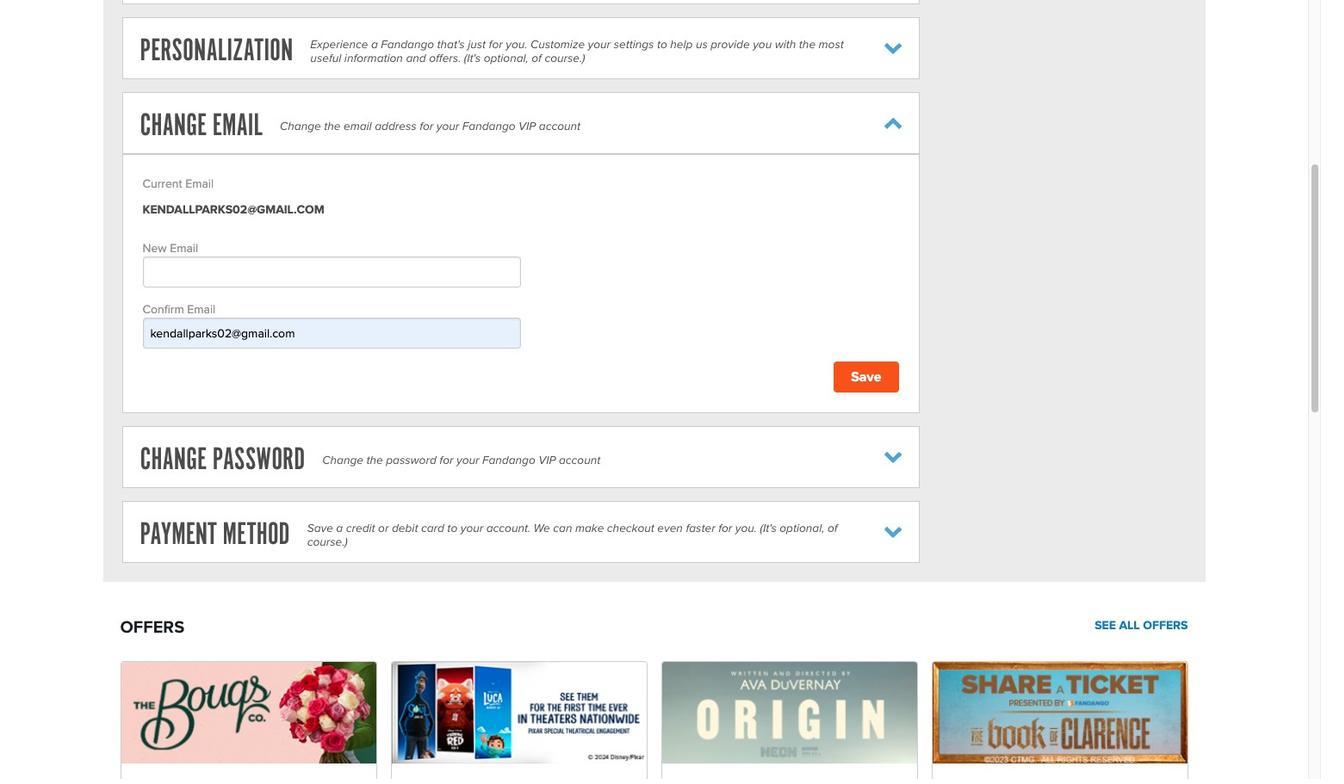 Task type: describe. For each thing, give the bounding box(es) containing it.
save a credit or debit card to your account. we can make checkout even faster for you. (it's optional, of course.)
[[307, 519, 838, 550]]

change for change the email address for your fandango vip account
[[280, 117, 321, 134]]

credit
[[346, 519, 375, 536]]

to inside save a credit or debit card to your account. we can make checkout even faster for you. (it's optional, of course.)
[[447, 519, 458, 536]]

experience
[[310, 35, 368, 52]]

change for change password
[[140, 441, 207, 478]]

you. inside experience a fandango that's just for you. customize your settings to help us provide you with the most useful information and offers. (it's optional, of course.)
[[506, 35, 528, 52]]

method
[[223, 516, 290, 553]]

password
[[213, 441, 305, 478]]

experience a fandango that's just for you. customize your settings to help us provide you with the most useful information and offers. (it's optional, of course.)
[[310, 35, 844, 66]]

kendallparks02@gmail.com
[[143, 201, 325, 218]]

change for change the password for your fandango vip account
[[322, 451, 363, 468]]

expanded section image
[[884, 115, 901, 132]]

debit
[[392, 519, 418, 536]]

save for save
[[851, 367, 882, 387]]

payment
[[140, 516, 217, 553]]

confirm email
[[143, 301, 216, 318]]

us
[[696, 35, 708, 52]]

change for change email
[[140, 107, 207, 144]]

even
[[657, 519, 683, 536]]

email for current
[[185, 175, 214, 192]]

make
[[575, 519, 604, 536]]

you. inside save a credit or debit card to your account. we can make checkout even faster for you. (it's optional, of course.)
[[735, 519, 757, 536]]

settings
[[614, 35, 654, 52]]

customize
[[531, 35, 585, 52]]

see all offers link
[[1095, 617, 1188, 655]]

optional, inside save a credit or debit card to your account. we can make checkout even faster for you. (it's optional, of course.)
[[780, 519, 825, 536]]

address
[[375, 117, 417, 134]]

Confirm Email text field
[[143, 318, 521, 349]]

gift tickets to see origin image
[[662, 662, 917, 764]]

just
[[468, 35, 486, 52]]

0 vertical spatial account
[[539, 117, 581, 134]]

save button
[[834, 362, 899, 393]]

and
[[406, 49, 426, 66]]

save region
[[122, 154, 919, 413]]

course.) inside experience a fandango that's just for you. customize your settings to help us provide you with the most useful information and offers. (it's optional, of course.)
[[545, 49, 585, 66]]

email for change
[[213, 107, 263, 144]]

your right address
[[437, 117, 459, 134]]

save for save a credit or debit card to your account. we can make checkout even faster for you. (it's optional, of course.)
[[307, 519, 333, 536]]

a for payment method
[[336, 519, 343, 536]]

0 vertical spatial vip
[[519, 117, 536, 134]]

collapsed section image for password
[[884, 449, 901, 466]]

information
[[344, 49, 403, 66]]

offers
[[1143, 617, 1188, 634]]

(it's inside experience a fandango that's just for you. customize your settings to help us provide you with the most useful information and offers. (it's optional, of course.)
[[464, 49, 481, 66]]

to inside experience a fandango that's just for you. customize your settings to help us provide you with the most useful information and offers. (it's optional, of course.)
[[657, 35, 667, 52]]

with
[[775, 35, 796, 52]]

for right password
[[440, 451, 453, 468]]

collapsed section image for method
[[884, 524, 901, 541]]

email for new
[[170, 239, 198, 257]]

fandango inside experience a fandango that's just for you. customize your settings to help us provide you with the most useful information and offers. (it's optional, of course.)
[[381, 35, 434, 52]]

new
[[143, 239, 167, 257]]

your inside save a credit or debit card to your account. we can make checkout even faster for you. (it's optional, of course.)
[[461, 519, 483, 536]]

change password
[[140, 441, 305, 478]]

1 vertical spatial account
[[559, 451, 601, 468]]



Task type: vqa. For each thing, say whether or not it's contained in the screenshot.
Payment Method's a
yes



Task type: locate. For each thing, give the bounding box(es) containing it.
confirm
[[143, 301, 184, 318]]

save inside button
[[851, 367, 882, 387]]

1 horizontal spatial optional,
[[780, 519, 825, 536]]

1 horizontal spatial you.
[[735, 519, 757, 536]]

1 vertical spatial collapsed section image
[[884, 524, 901, 541]]

fandango up account.
[[482, 451, 536, 468]]

0 vertical spatial (it's
[[464, 49, 481, 66]]

account
[[539, 117, 581, 134], [559, 451, 601, 468]]

your left account.
[[461, 519, 483, 536]]

your left settings
[[588, 35, 611, 52]]

see all offers
[[1095, 617, 1188, 634]]

account up make
[[559, 451, 601, 468]]

2 vertical spatial fandango
[[482, 451, 536, 468]]

of inside experience a fandango that's just for you. customize your settings to help us provide you with the most useful information and offers. (it's optional, of course.)
[[532, 49, 542, 66]]

a right "experience"
[[371, 35, 378, 52]]

provide
[[711, 35, 750, 52]]

the right with
[[799, 35, 816, 52]]

course.) inside save a credit or debit card to your account. we can make checkout even faster for you. (it's optional, of course.)
[[307, 533, 348, 550]]

New Email text field
[[143, 257, 521, 288]]

of inside save a credit or debit card to your account. we can make checkout even faster for you. (it's optional, of course.)
[[828, 519, 838, 536]]

0 vertical spatial fandango
[[381, 35, 434, 52]]

0 vertical spatial the
[[799, 35, 816, 52]]

help
[[670, 35, 693, 52]]

0 horizontal spatial to
[[447, 519, 458, 536]]

1 horizontal spatial of
[[828, 519, 838, 536]]

a left the credit
[[336, 519, 343, 536]]

optional,
[[484, 49, 529, 66], [780, 519, 825, 536]]

password
[[386, 451, 437, 468]]

to right card at the left bottom of the page
[[447, 519, 458, 536]]

all
[[1119, 617, 1140, 634]]

for inside save a credit or debit card to your account. we can make checkout even faster for you. (it's optional, of course.)
[[718, 519, 732, 536]]

the inside experience a fandango that's just for you. customize your settings to help us provide you with the most useful information and offers. (it's optional, of course.)
[[799, 35, 816, 52]]

that's
[[437, 35, 465, 52]]

change
[[140, 107, 207, 144], [280, 117, 321, 134], [140, 441, 207, 478], [322, 451, 363, 468]]

1 vertical spatial you.
[[735, 519, 757, 536]]

2 horizontal spatial the
[[799, 35, 816, 52]]

1 collapsed section image from the top
[[884, 449, 901, 466]]

collapsed section image
[[884, 40, 901, 57]]

email right the new
[[170, 239, 198, 257]]

1 vertical spatial the
[[324, 117, 341, 134]]

change the password for your fandango vip account
[[322, 451, 601, 468]]

email right "confirm"
[[187, 301, 216, 318]]

movie + flowers = date night done right image
[[121, 662, 376, 764]]

1 horizontal spatial course.)
[[545, 49, 585, 66]]

(it's right offers.
[[464, 49, 481, 66]]

0 vertical spatial a
[[371, 35, 378, 52]]

email up current email kendallparks02@gmail.com
[[213, 107, 263, 144]]

the for email
[[324, 117, 341, 134]]

your right password
[[456, 451, 479, 468]]

1 horizontal spatial a
[[371, 35, 378, 52]]

fandango left that's
[[381, 35, 434, 52]]

optional, inside experience a fandango that's just for you. customize your settings to help us provide you with the most useful information and offers. (it's optional, of course.)
[[484, 49, 529, 66]]

fandango down the just on the left top of the page
[[462, 117, 516, 134]]

1 horizontal spatial vip
[[539, 451, 556, 468]]

useful
[[310, 49, 341, 66]]

current
[[143, 175, 182, 192]]

or
[[378, 519, 389, 536]]

save
[[851, 367, 882, 387], [307, 519, 333, 536]]

0 horizontal spatial save
[[307, 519, 333, 536]]

1 vertical spatial to
[[447, 519, 458, 536]]

your inside experience a fandango that's just for you. customize your settings to help us provide you with the most useful information and offers. (it's optional, of course.)
[[588, 35, 611, 52]]

1 horizontal spatial save
[[851, 367, 882, 387]]

0 horizontal spatial you.
[[506, 35, 528, 52]]

1 vertical spatial optional,
[[780, 519, 825, 536]]

account down experience a fandango that's just for you. customize your settings to help us provide you with the most useful information and offers. (it's optional, of course.) at the top of the page
[[539, 117, 581, 134]]

change left password
[[322, 451, 363, 468]]

1 vertical spatial fandango
[[462, 117, 516, 134]]

0 horizontal spatial course.)
[[307, 533, 348, 550]]

1 horizontal spatial the
[[366, 451, 383, 468]]

1 horizontal spatial (it's
[[760, 519, 777, 536]]

fandango
[[381, 35, 434, 52], [462, 117, 516, 134], [482, 451, 536, 468]]

1 vertical spatial of
[[828, 519, 838, 536]]

your
[[588, 35, 611, 52], [437, 117, 459, 134], [456, 451, 479, 468], [461, 519, 483, 536]]

1 horizontal spatial to
[[657, 35, 667, 52]]

(it's
[[464, 49, 481, 66], [760, 519, 777, 536]]

0 horizontal spatial vip
[[519, 117, 536, 134]]

you. right the faster
[[735, 519, 757, 536]]

a inside experience a fandango that's just for you. customize your settings to help us provide you with the most useful information and offers. (it's optional, of course.)
[[371, 35, 378, 52]]

course.)
[[545, 49, 585, 66], [307, 533, 348, 550]]

vip
[[519, 117, 536, 134], [539, 451, 556, 468]]

checkout
[[607, 519, 654, 536]]

1 vertical spatial vip
[[539, 451, 556, 468]]

0 horizontal spatial a
[[336, 519, 343, 536]]

course.) left settings
[[545, 49, 585, 66]]

0 vertical spatial course.)
[[545, 49, 585, 66]]

offers
[[120, 614, 184, 640]]

0 horizontal spatial optional,
[[484, 49, 529, 66]]

the
[[799, 35, 816, 52], [324, 117, 341, 134], [366, 451, 383, 468]]

2 vertical spatial the
[[366, 451, 383, 468]]

card
[[421, 519, 444, 536]]

account.
[[486, 519, 531, 536]]

faster
[[686, 519, 715, 536]]

0 vertical spatial to
[[657, 35, 667, 52]]

to
[[657, 35, 667, 52], [447, 519, 458, 536]]

most
[[819, 35, 844, 52]]

save inside save a credit or debit card to your account. we can make checkout even faster for you. (it's optional, of course.)
[[307, 519, 333, 536]]

(it's right the faster
[[760, 519, 777, 536]]

email for confirm
[[187, 301, 216, 318]]

0 vertical spatial collapsed section image
[[884, 449, 901, 466]]

1 vertical spatial a
[[336, 519, 343, 536]]

new email
[[143, 239, 198, 257]]

email right 'current'
[[185, 175, 214, 192]]

personalization
[[140, 32, 293, 69]]

email
[[213, 107, 263, 144], [185, 175, 214, 192], [170, 239, 198, 257], [187, 301, 216, 318]]

for right the just on the left top of the page
[[489, 35, 503, 52]]

you.
[[506, 35, 528, 52], [735, 519, 757, 536]]

change left email
[[280, 117, 321, 134]]

give and get a ticket to the book of clarence image
[[932, 662, 1187, 764]]

0 horizontal spatial (it's
[[464, 49, 481, 66]]

0 vertical spatial of
[[532, 49, 542, 66]]

buy 2, get 2 to see pixar's inside out 2 image
[[391, 662, 646, 764]]

collapsed section image
[[884, 449, 901, 466], [884, 524, 901, 541]]

offers.
[[429, 49, 461, 66]]

change up 'current'
[[140, 107, 207, 144]]

email inside current email kendallparks02@gmail.com
[[185, 175, 214, 192]]

0 vertical spatial save
[[851, 367, 882, 387]]

a inside save a credit or debit card to your account. we can make checkout even faster for you. (it's optional, of course.)
[[336, 519, 343, 536]]

course.) left or
[[307, 533, 348, 550]]

1 vertical spatial course.)
[[307, 533, 348, 550]]

1 vertical spatial (it's
[[760, 519, 777, 536]]

change up the payment
[[140, 441, 207, 478]]

0 vertical spatial optional,
[[484, 49, 529, 66]]

2 collapsed section image from the top
[[884, 524, 901, 541]]

you. right the just on the left top of the page
[[506, 35, 528, 52]]

can
[[553, 519, 572, 536]]

0 vertical spatial you.
[[506, 35, 528, 52]]

1 vertical spatial save
[[307, 519, 333, 536]]

(it's inside save a credit or debit card to your account. we can make checkout even faster for you. (it's optional, of course.)
[[760, 519, 777, 536]]

the for password
[[366, 451, 383, 468]]

for right the faster
[[718, 519, 732, 536]]

a for personalization
[[371, 35, 378, 52]]

change email
[[140, 107, 263, 144]]

current email kendallparks02@gmail.com
[[143, 175, 325, 218]]

payment method
[[140, 516, 290, 553]]

the left email
[[324, 117, 341, 134]]

a
[[371, 35, 378, 52], [336, 519, 343, 536]]

for inside experience a fandango that's just for you. customize your settings to help us provide you with the most useful information and offers. (it's optional, of course.)
[[489, 35, 503, 52]]

of
[[532, 49, 542, 66], [828, 519, 838, 536]]

see
[[1095, 617, 1116, 634]]

0 horizontal spatial the
[[324, 117, 341, 134]]

to left help
[[657, 35, 667, 52]]

we
[[534, 519, 550, 536]]

email
[[344, 117, 372, 134]]

change the email address for your fandango vip account
[[280, 117, 581, 134]]

the left password
[[366, 451, 383, 468]]

for right address
[[420, 117, 434, 134]]

0 horizontal spatial of
[[532, 49, 542, 66]]

for
[[489, 35, 503, 52], [420, 117, 434, 134], [440, 451, 453, 468], [718, 519, 732, 536]]

you
[[753, 35, 772, 52]]



